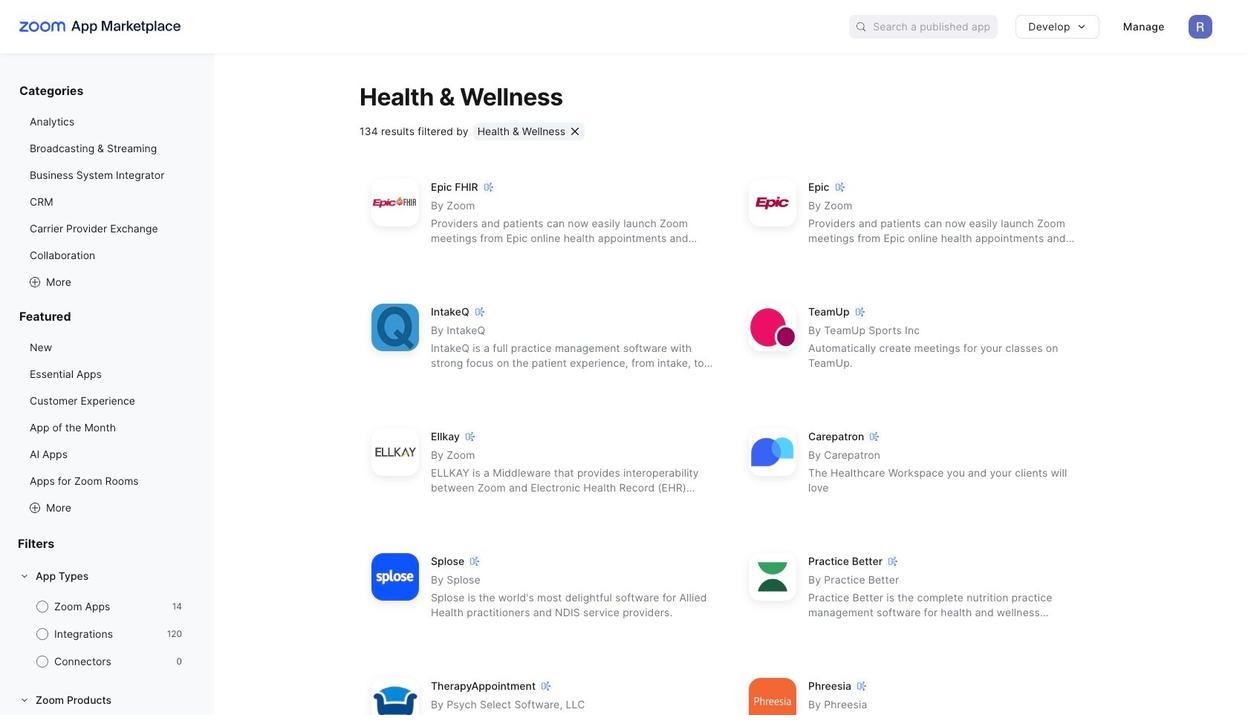 Task type: vqa. For each thing, say whether or not it's contained in the screenshot.
& inside the "link"
no



Task type: locate. For each thing, give the bounding box(es) containing it.
search a published app element
[[850, 15, 998, 39]]

banner
[[0, 0, 1248, 54]]

Search text field
[[873, 16, 998, 38]]



